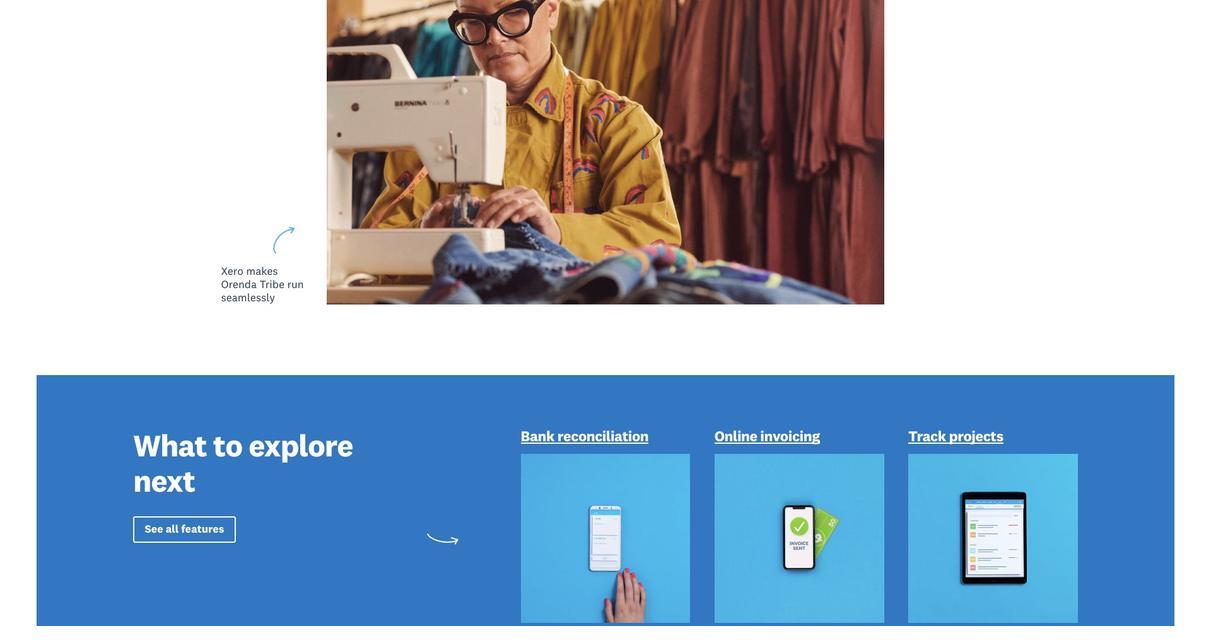 Task type: describe. For each thing, give the bounding box(es) containing it.
reconciliation
[[558, 427, 649, 445]]

makes
[[246, 264, 278, 278]]

orenda
[[221, 277, 257, 291]]

xero makes orenda tribe run seamlessly
[[221, 264, 304, 305]]

bank reconciliation
[[521, 427, 649, 445]]

online invoicing link
[[715, 427, 820, 448]]

a person sewing next to full racks of garments image
[[327, 0, 884, 305]]

seamlessly
[[221, 291, 275, 305]]

what
[[133, 426, 207, 465]]

bank reconciliation link
[[521, 427, 649, 448]]

track projects link
[[908, 427, 1004, 448]]

online
[[715, 427, 757, 445]]

to
[[213, 426, 242, 465]]

online invoicing
[[715, 427, 820, 445]]

track projects
[[908, 427, 1004, 445]]

invoicing
[[760, 427, 820, 445]]

track
[[908, 427, 946, 445]]

xero
[[221, 264, 243, 278]]

next
[[133, 462, 195, 500]]

see
[[145, 523, 163, 537]]



Task type: locate. For each thing, give the bounding box(es) containing it.
tribe
[[260, 277, 285, 291]]

see all features link
[[133, 517, 236, 543]]

see all features
[[145, 523, 224, 537]]

bank
[[521, 427, 555, 445]]

all
[[166, 523, 179, 537]]

run
[[287, 277, 304, 291]]

what to explore next
[[133, 426, 353, 500]]

explore
[[249, 426, 353, 465]]

projects
[[949, 427, 1004, 445]]

features
[[181, 523, 224, 537]]



Task type: vqa. For each thing, say whether or not it's contained in the screenshot.
Log
no



